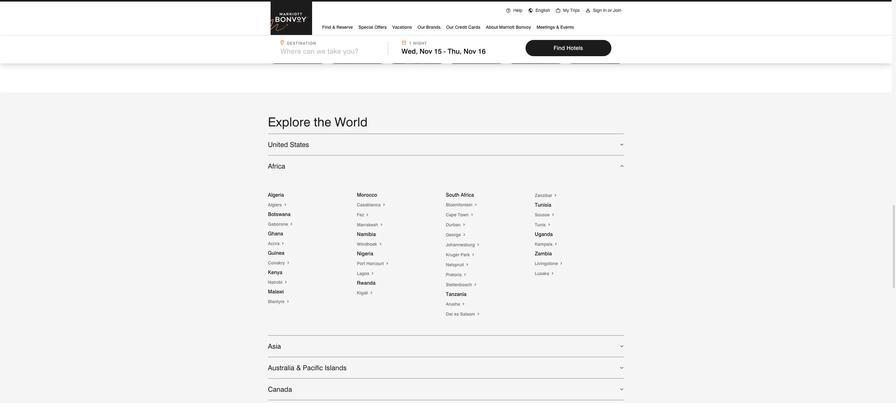 Task type: describe. For each thing, give the bounding box(es) containing it.
about marriott bonvoy
[[486, 25, 531, 30]]

algiers
[[268, 202, 283, 207]]

the big easy
[[515, 53, 544, 58]]

las
[[396, 42, 405, 48]]

1
[[410, 41, 412, 46]]

marriott
[[499, 25, 515, 30]]

george link
[[446, 232, 467, 237]]

arrow right image for gaborone
[[289, 222, 294, 227]]

arrow right image for george
[[462, 232, 467, 237]]

zambia
[[535, 251, 552, 257]]

our for our credit cards
[[446, 25, 454, 30]]

the golden city
[[336, 53, 375, 58]]

arrow right image for casablanca
[[382, 202, 386, 207]]

round image for help
[[506, 8, 511, 13]]

town
[[458, 212, 469, 217]]

bonvoy
[[516, 25, 531, 30]]

kruger
[[446, 252, 460, 257]]

livingstone
[[535, 261, 559, 266]]

lusaka
[[535, 271, 551, 276]]

& for pacific
[[296, 364, 301, 372]]

casablanca
[[357, 202, 382, 207]]

big for orleans
[[525, 53, 532, 58]]

arrow right image for arusha
[[461, 302, 466, 307]]

australia & pacific islands button
[[268, 357, 624, 378]]

arrow right image for port harcourt
[[385, 261, 390, 266]]

arrow right image for livingstone
[[559, 261, 564, 266]]

special
[[359, 25, 373, 30]]

johannesburg
[[446, 242, 476, 247]]

united
[[268, 140, 288, 149]]

nairobi
[[268, 280, 284, 285]]

algiers link
[[268, 202, 288, 207]]

nairobi link
[[268, 280, 288, 285]]

arrow right image for durban
[[462, 222, 466, 227]]

english
[[536, 8, 550, 13]]

our brands
[[418, 25, 441, 30]]

Destination text field
[[281, 47, 376, 55]]

australia & pacific islands
[[268, 364, 347, 372]]

arrow right image for kigali
[[369, 290, 374, 295]]

cape town
[[446, 212, 470, 217]]

& for events
[[556, 25, 559, 30]]

pretoria link
[[446, 272, 467, 277]]

the
[[314, 114, 331, 129]]

states
[[290, 140, 309, 149]]

credit
[[455, 25, 467, 30]]

round image for english
[[528, 8, 533, 13]]

english button
[[525, 1, 553, 18]]

kruger park
[[446, 252, 471, 257]]

united states
[[268, 140, 309, 149]]

big for york
[[286, 53, 294, 58]]

hub
[[476, 53, 486, 58]]

asia
[[268, 342, 281, 350]]

kigali link
[[357, 290, 374, 295]]

zanzibar link
[[535, 193, 558, 198]]

blantyre
[[268, 299, 286, 304]]

lights
[[410, 53, 426, 58]]

nigeria
[[357, 251, 373, 257]]

trips
[[570, 8, 580, 13]]

accra
[[268, 241, 281, 246]]

special offers
[[359, 25, 387, 30]]

dar es salaam
[[446, 312, 476, 317]]

orleans
[[528, 42, 548, 48]]

arrow right image for pretoria
[[463, 272, 467, 277]]

cape town link
[[446, 212, 474, 217]]

stellenbosch link
[[446, 282, 478, 287]]

arrow right image for bloemfontein
[[474, 202, 478, 207]]

fez
[[357, 212, 365, 217]]

the for new orleans
[[515, 53, 523, 58]]

meetings
[[537, 25, 555, 30]]

islands
[[325, 364, 347, 372]]

tunis
[[535, 222, 547, 227]]

arrow right image for stellenbosch
[[473, 282, 478, 287]]

2 nov from the left
[[464, 47, 476, 55]]

sousse link
[[535, 212, 556, 217]]

help
[[514, 8, 523, 13]]

& for reserve
[[332, 25, 335, 30]]

malawi
[[268, 289, 284, 295]]

round image for my
[[556, 8, 561, 13]]

arrow right image for lusaka
[[551, 271, 555, 276]]

find & reserve
[[322, 25, 353, 30]]

rwanda
[[357, 280, 376, 286]]

zanzibar
[[535, 193, 554, 198]]

our for our brands
[[418, 25, 425, 30]]

arrow right image for conakry
[[286, 260, 291, 265]]

arusha link
[[446, 302, 466, 307]]

city
[[303, 42, 313, 48]]

cape
[[446, 212, 457, 217]]

find hotels button
[[526, 40, 612, 56]]

pacific
[[303, 364, 323, 372]]

es
[[454, 312, 459, 317]]

arrow right image for nelspruit
[[465, 262, 470, 267]]

events
[[561, 25, 574, 30]]

my trips
[[563, 8, 580, 13]]

kigali
[[357, 290, 369, 295]]

marrakesh
[[357, 222, 379, 227]]

gaborone
[[268, 222, 289, 227]]

vibrant capital
[[574, 53, 611, 58]]

arrow right image for accra
[[281, 241, 285, 246]]

bloemfontein
[[446, 202, 474, 207]]

kruger park link
[[446, 252, 476, 257]]

morocco
[[357, 192, 377, 198]]

sign
[[593, 8, 602, 13]]

explore the world
[[268, 114, 385, 129]]

africa button
[[268, 155, 624, 177]]

offers
[[375, 25, 387, 30]]

sign in or join button
[[583, 1, 624, 18]]

world
[[335, 114, 368, 129]]

the for new york city
[[277, 53, 285, 58]]

arrow right image for kampala
[[554, 242, 558, 247]]

culture
[[455, 53, 475, 58]]

blantyre link
[[268, 299, 290, 304]]



Task type: locate. For each thing, give the bounding box(es) containing it.
round image
[[506, 8, 511, 13], [528, 8, 533, 13]]

africa inside dropdown button
[[268, 162, 285, 170]]

new for new york city
[[277, 42, 288, 48]]

0 vertical spatial find
[[322, 25, 331, 30]]

round image
[[556, 8, 561, 13], [586, 8, 591, 13]]

1 horizontal spatial find
[[554, 45, 565, 51]]

park
[[461, 252, 470, 257]]

find left hotels
[[554, 45, 565, 51]]

arrow right image for algiers
[[283, 202, 288, 207]]

none search field containing wed, nov 15 - thu, nov 16
[[0, 35, 892, 63]]

destination
[[287, 41, 316, 46]]

2 horizontal spatial the
[[515, 53, 523, 58]]

the big apple
[[277, 53, 308, 58]]

vacations button
[[392, 22, 412, 31]]

sousse
[[535, 212, 551, 217]]

new up the big easy
[[515, 42, 526, 48]]

&
[[332, 25, 335, 30], [556, 25, 559, 30], [296, 364, 301, 372]]

africa
[[268, 162, 285, 170], [461, 192, 474, 198]]

casablanca link
[[357, 202, 386, 207]]

round image left 'help'
[[506, 8, 511, 13]]

special offers button
[[359, 22, 387, 31]]

hotels
[[567, 45, 583, 51]]

new for new orleans
[[515, 42, 526, 48]]

1 horizontal spatial the
[[336, 53, 345, 58]]

arrow right image for blantyre
[[286, 299, 290, 304]]

0 horizontal spatial nov
[[420, 47, 432, 55]]

new
[[277, 42, 288, 48], [515, 42, 526, 48]]

0 vertical spatial africa
[[268, 162, 285, 170]]

new york city
[[277, 42, 313, 48]]

& left events
[[556, 25, 559, 30]]

1 horizontal spatial nov
[[464, 47, 476, 55]]

& left pacific
[[296, 364, 301, 372]]

arrow right image for lagos
[[371, 271, 375, 276]]

1 horizontal spatial &
[[332, 25, 335, 30]]

canada button
[[268, 379, 624, 400]]

1 our from the left
[[418, 25, 425, 30]]

city
[[365, 53, 375, 58]]

1 horizontal spatial africa
[[461, 192, 474, 198]]

1 round image from the left
[[556, 8, 561, 13]]

0 horizontal spatial find
[[322, 25, 331, 30]]

0 horizontal spatial big
[[286, 53, 294, 58]]

round image left english
[[528, 8, 533, 13]]

culture hub link
[[449, 0, 504, 64]]

1 vertical spatial africa
[[461, 192, 474, 198]]

our inside dropdown button
[[418, 25, 425, 30]]

kampala link
[[535, 242, 558, 247]]

port
[[357, 261, 365, 266]]

None search field
[[0, 35, 892, 63]]

durban
[[446, 222, 462, 227]]

1 new from the left
[[277, 42, 288, 48]]

conakry
[[268, 260, 286, 265]]

reserve
[[337, 25, 353, 30]]

1 horizontal spatial round image
[[586, 8, 591, 13]]

0 horizontal spatial round image
[[556, 8, 561, 13]]

2 round image from the left
[[586, 8, 591, 13]]

culture hub
[[455, 53, 486, 58]]

help link
[[503, 1, 525, 18]]

1 horizontal spatial our
[[446, 25, 454, 30]]

dar
[[446, 312, 453, 317]]

johannesburg link
[[446, 242, 481, 247]]

the
[[277, 53, 285, 58], [336, 53, 345, 58], [515, 53, 523, 58]]

1 nov from the left
[[420, 47, 432, 55]]

1 big from the left
[[286, 53, 294, 58]]

1 the from the left
[[277, 53, 285, 58]]

nov
[[420, 47, 432, 55], [464, 47, 476, 55]]

york
[[290, 42, 302, 48]]

conakry link
[[268, 260, 291, 265]]

1 vertical spatial find
[[554, 45, 565, 51]]

about
[[486, 25, 498, 30]]

the left golden
[[336, 53, 345, 58]]

round image inside sign in or join button
[[586, 8, 591, 13]]

durban link
[[446, 222, 466, 227]]

night lights
[[396, 53, 426, 58]]

guinea
[[268, 250, 284, 256]]

arrow right image for fez
[[365, 212, 370, 217]]

meetings & events
[[537, 25, 574, 30]]

destination field
[[281, 47, 384, 55]]

arrow right image for dar es salaam
[[476, 312, 481, 317]]

round image left sign
[[586, 8, 591, 13]]

round image inside the my trips button
[[556, 8, 561, 13]]

the inside the golden city link
[[336, 53, 345, 58]]

2 big from the left
[[525, 53, 532, 58]]

0 horizontal spatial new
[[277, 42, 288, 48]]

arrow right image
[[283, 202, 288, 207], [382, 202, 386, 207], [474, 202, 478, 207], [365, 212, 370, 217], [470, 212, 474, 217], [289, 222, 294, 227], [379, 222, 384, 227], [462, 222, 466, 227], [281, 241, 285, 246], [554, 242, 558, 247], [471, 252, 476, 257], [286, 260, 291, 265], [559, 261, 564, 266], [465, 262, 470, 267], [371, 271, 375, 276], [284, 280, 288, 285], [286, 299, 290, 304], [476, 312, 481, 317]]

windhoek link
[[357, 242, 383, 247]]

find & reserve button
[[322, 22, 353, 31]]

uganda
[[535, 231, 553, 237]]

3 the from the left
[[515, 53, 523, 58]]

the down new orleans
[[515, 53, 523, 58]]

& inside dropdown button
[[332, 25, 335, 30]]

arrow right image for tunis
[[547, 222, 552, 227]]

my trips button
[[553, 1, 583, 18]]

& left reserve on the left top
[[332, 25, 335, 30]]

0 horizontal spatial africa
[[268, 162, 285, 170]]

find
[[322, 25, 331, 30], [554, 45, 565, 51]]

vibrant
[[574, 53, 592, 58]]

find hotels
[[554, 45, 583, 51]]

fez link
[[357, 212, 370, 217]]

nelspruit
[[446, 262, 465, 267]]

lagos link
[[357, 271, 375, 276]]

arrow right image for marrakesh
[[379, 222, 384, 227]]

find left reserve on the left top
[[322, 25, 331, 30]]

botswana
[[268, 211, 291, 217]]

the down new york city
[[277, 53, 285, 58]]

tunis link
[[535, 222, 552, 227]]

arrow right image for cape town
[[470, 212, 474, 217]]

windhoek
[[357, 242, 378, 247]]

& inside "dropdown button"
[[296, 364, 301, 372]]

0 horizontal spatial the
[[277, 53, 285, 58]]

our left credit
[[446, 25, 454, 30]]

capital
[[594, 53, 611, 58]]

night
[[396, 53, 409, 58]]

toronto
[[574, 42, 595, 48]]

round image left my
[[556, 8, 561, 13]]

find inside button
[[554, 45, 565, 51]]

round image inside english button
[[528, 8, 533, 13]]

lusaka link
[[535, 271, 555, 276]]

vacations
[[392, 25, 412, 30]]

meetings & events button
[[537, 22, 574, 31]]

algeria
[[268, 192, 284, 198]]

wed,
[[402, 47, 418, 55]]

& inside dropdown button
[[556, 25, 559, 30]]

2 horizontal spatial &
[[556, 25, 559, 30]]

big left easy
[[525, 53, 532, 58]]

2 our from the left
[[446, 25, 454, 30]]

round image inside help link
[[506, 8, 511, 13]]

dar es salaam link
[[446, 312, 481, 317]]

arrow right image for sousse
[[551, 212, 556, 217]]

new left york
[[277, 42, 288, 48]]

port harcourt link
[[357, 261, 390, 266]]

accra link
[[268, 241, 285, 246]]

our left "brands"
[[418, 25, 425, 30]]

arrow right image
[[554, 193, 558, 198], [551, 212, 556, 217], [547, 222, 552, 227], [462, 232, 467, 237], [378, 242, 383, 247], [476, 242, 481, 247], [385, 261, 390, 266], [551, 271, 555, 276], [463, 272, 467, 277], [473, 282, 478, 287], [369, 290, 374, 295], [461, 302, 466, 307]]

1 horizontal spatial big
[[525, 53, 532, 58]]

new orleans
[[515, 42, 548, 48]]

our credit cards link
[[446, 22, 481, 31]]

0 horizontal spatial our
[[418, 25, 425, 30]]

0 horizontal spatial round image
[[506, 8, 511, 13]]

las vegas
[[396, 42, 423, 48]]

brands
[[426, 25, 441, 30]]

-
[[444, 47, 446, 55]]

1 horizontal spatial round image
[[528, 8, 533, 13]]

canada
[[268, 385, 292, 393]]

2 round image from the left
[[528, 8, 533, 13]]

arrow right image for windhoek
[[378, 242, 383, 247]]

south africa
[[446, 192, 474, 198]]

arrow right image for johannesburg
[[476, 242, 481, 247]]

1 horizontal spatial new
[[515, 42, 526, 48]]

find inside dropdown button
[[322, 25, 331, 30]]

golden
[[346, 53, 364, 58]]

our credit cards
[[446, 25, 481, 30]]

15
[[434, 47, 442, 55]]

0 horizontal spatial &
[[296, 364, 301, 372]]

night
[[414, 41, 427, 46]]

1 round image from the left
[[506, 8, 511, 13]]

2 the from the left
[[336, 53, 345, 58]]

arrow right image for zanzibar
[[554, 193, 558, 198]]

find for find & reserve
[[322, 25, 331, 30]]

nov down night
[[420, 47, 432, 55]]

find for find hotels
[[554, 45, 565, 51]]

arrow right image for nairobi
[[284, 280, 288, 285]]

join
[[613, 8, 622, 13]]

2 new from the left
[[515, 42, 526, 48]]

round image for sign
[[586, 8, 591, 13]]

asia button
[[268, 336, 624, 357]]

africa down the united
[[268, 162, 285, 170]]

arrow right image for kruger park
[[471, 252, 476, 257]]

africa up bloemfontein link
[[461, 192, 474, 198]]

australia
[[268, 364, 294, 372]]

the golden city link
[[330, 0, 385, 64]]

big left apple
[[286, 53, 294, 58]]

nov left hub
[[464, 47, 476, 55]]

thu,
[[448, 47, 462, 55]]

apple
[[295, 53, 308, 58]]

explore
[[268, 114, 311, 129]]



Task type: vqa. For each thing, say whether or not it's contained in the screenshot.


